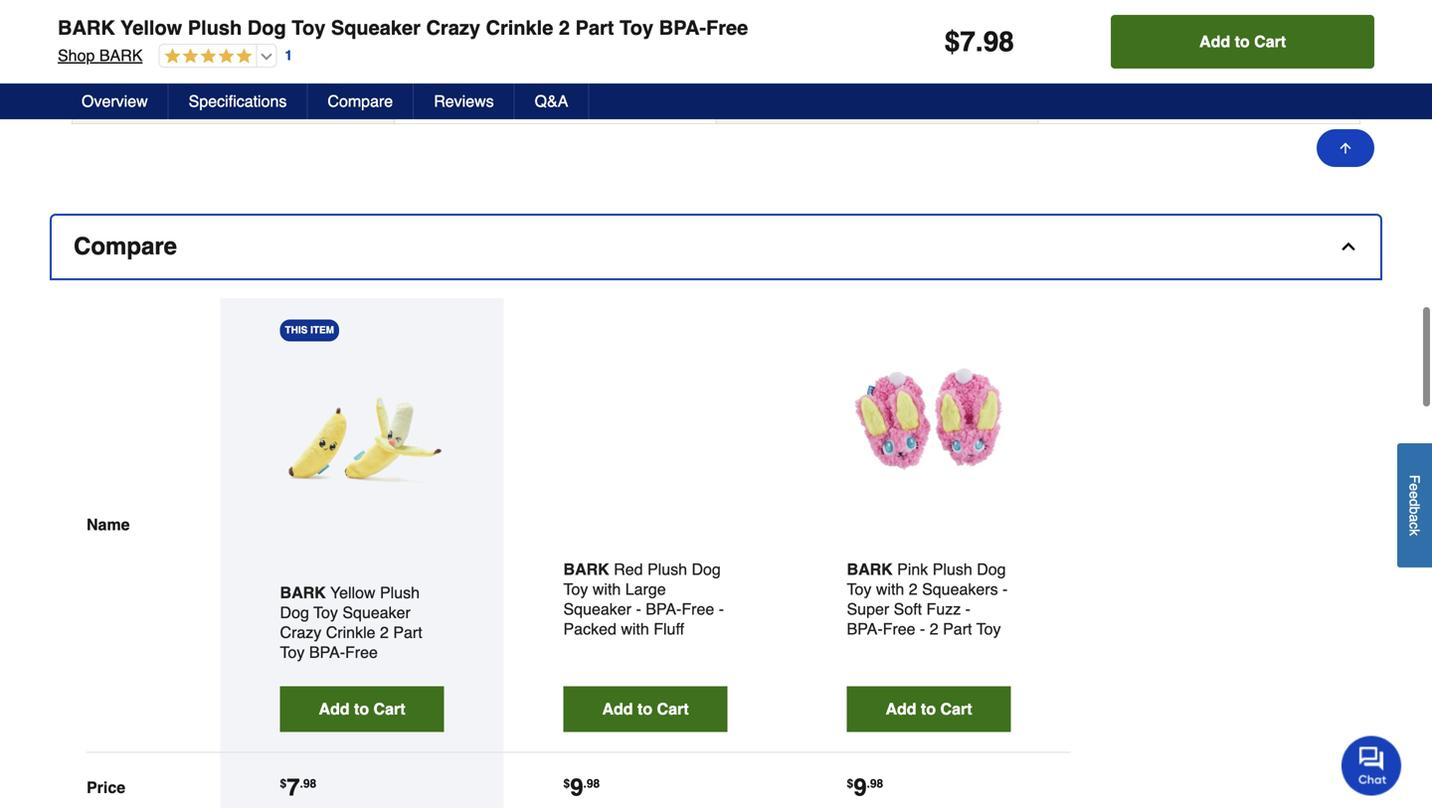 Task type: describe. For each thing, give the bounding box(es) containing it.
specifications
[[189, 92, 287, 110]]

q&a button
[[515, 84, 589, 119]]

q&a
[[535, 92, 568, 110]]

bark pink plush dog toy with 2 squeakers - super soft fuzz - bpa-free - 2 part toy image
[[847, 338, 1011, 502]]

f e e d b a c k
[[1407, 475, 1423, 536]]

0 vertical spatial crinkle
[[486, 16, 553, 39]]

2 9 from the left
[[854, 774, 867, 801]]

crinkle inside yellow plush dog toy squeaker crazy crinkle 2 part toy bpa-free
[[326, 623, 375, 642]]

with left fluff in the bottom left of the page
[[621, 620, 649, 638]]

0 horizontal spatial yellow
[[120, 16, 182, 39]]

shop
[[58, 46, 95, 65]]

yellow plush dog toy squeaker crazy crinkle 2 part toy bpa-free
[[280, 584, 422, 662]]

part inside pink plush dog toy with 2 squeakers - super soft fuzz - bpa-free - 2 part toy
[[943, 620, 972, 638]]

bark yellow plush dog toy squeaker crazy crinkle 2 part toy bpa-free
[[58, 16, 748, 39]]

$ inside the $ 7 . 98
[[280, 777, 287, 791]]

bark for yellow plush dog toy squeaker crazy crinkle 2 part toy bpa-free
[[280, 584, 326, 602]]

0 vertical spatial compare button
[[308, 84, 414, 119]]

compare for the bottom compare button
[[74, 233, 177, 260]]

unspsc
[[89, 92, 138, 106]]

bpa- inside yellow plush dog toy squeaker crazy crinkle 2 part toy bpa-free
[[309, 643, 345, 662]]

with for red
[[593, 580, 621, 599]]

reviews button
[[414, 84, 515, 119]]

red plush dog toy with large squeaker - bpa-free - packed with fluff
[[563, 560, 724, 638]]

5 stars image
[[160, 48, 252, 66]]

1 e from the top
[[1407, 484, 1423, 491]]

dog for pink plush dog toy with 2 squeakers - super soft fuzz - bpa-free - 2 part toy
[[977, 560, 1006, 579]]

b
[[1407, 507, 1423, 515]]

f
[[1407, 475, 1423, 484]]

98 inside the $ 7 . 98
[[303, 777, 317, 791]]

c
[[1407, 522, 1423, 529]]

pink
[[897, 560, 928, 579]]

a
[[1407, 514, 1423, 522]]

free inside yellow plush dog toy squeaker crazy crinkle 2 part toy bpa-free
[[345, 643, 378, 662]]

free inside red plush dog toy with large squeaker - bpa-free - packed with fluff
[[682, 600, 714, 618]]

2 $ 9 . 98 from the left
[[847, 774, 883, 801]]

10111300
[[411, 90, 470, 106]]

price
[[87, 779, 125, 797]]

part inside yellow plush dog toy squeaker crazy crinkle 2 part toy bpa-free
[[393, 623, 422, 642]]

1
[[285, 47, 293, 63]]

plush for pink plush dog toy with 2 squeakers - super soft fuzz - bpa-free - 2 part toy
[[933, 560, 972, 579]]

1 horizontal spatial crazy
[[426, 16, 480, 39]]

item
[[310, 325, 334, 336]]

d
[[1407, 499, 1423, 507]]

bark for red plush dog toy with large squeaker - bpa-free - packed with fluff
[[563, 560, 609, 579]]

plush for yellow plush dog toy squeaker crazy crinkle 2 part toy bpa-free
[[380, 584, 420, 602]]

fluff
[[654, 620, 684, 638]]

pink plush dog toy with 2 squeakers - super soft fuzz - bpa-free - 2 part toy
[[847, 560, 1008, 638]]



Task type: vqa. For each thing, say whether or not it's contained in the screenshot.
the Cooler to the top
no



Task type: locate. For each thing, give the bounding box(es) containing it.
plush inside pink plush dog toy with 2 squeakers - super soft fuzz - bpa-free - 2 part toy
[[933, 560, 972, 579]]

plush inside red plush dog toy with large squeaker - bpa-free - packed with fluff
[[647, 560, 687, 579]]

bark for pink plush dog toy with 2 squeakers - super soft fuzz - bpa-free - 2 part toy
[[847, 560, 893, 579]]

1 horizontal spatial yellow
[[330, 584, 376, 602]]

0 vertical spatial 7
[[960, 26, 976, 58]]

2 inside yellow plush dog toy squeaker crazy crinkle 2 part toy bpa-free
[[380, 623, 389, 642]]

dog for yellow plush dog toy squeaker crazy crinkle 2 part toy bpa-free
[[280, 604, 309, 622]]

free
[[706, 16, 748, 39], [682, 600, 714, 618], [883, 620, 916, 638], [345, 643, 378, 662]]

cart
[[1254, 32, 1286, 51], [374, 700, 405, 718], [657, 700, 689, 718], [940, 700, 972, 718]]

1 $ 9 . 98 from the left
[[563, 774, 600, 801]]

shop bark
[[58, 46, 143, 65]]

plush
[[188, 16, 242, 39], [647, 560, 687, 579], [933, 560, 972, 579], [380, 584, 420, 602]]

compare
[[328, 92, 393, 110], [74, 233, 177, 260]]

0 horizontal spatial 9
[[570, 774, 583, 801]]

plush for red plush dog toy with large squeaker - bpa-free - packed with fluff
[[647, 560, 687, 579]]

large
[[625, 580, 666, 599]]

dog inside yellow plush dog toy squeaker crazy crinkle 2 part toy bpa-free
[[280, 604, 309, 622]]

7
[[960, 26, 976, 58], [287, 774, 300, 801]]

reviews
[[434, 92, 494, 110]]

. inside the $ 7 . 98
[[300, 777, 303, 791]]

$ 7 . 98
[[945, 26, 1014, 58], [280, 774, 317, 801]]

crinkle
[[486, 16, 553, 39], [326, 623, 375, 642]]

0 vertical spatial yellow
[[120, 16, 182, 39]]

with down 'red'
[[593, 580, 621, 599]]

1 vertical spatial 7
[[287, 774, 300, 801]]

part
[[575, 16, 614, 39], [943, 620, 972, 638], [393, 623, 422, 642]]

yellow
[[120, 16, 182, 39], [330, 584, 376, 602]]

packed
[[563, 620, 617, 638]]

fuzz
[[927, 600, 961, 618]]

with up soft
[[876, 580, 904, 599]]

name
[[87, 516, 130, 534]]

k
[[1407, 529, 1423, 536]]

arrow up image
[[1338, 140, 1354, 156]]

miscellaneous
[[116, 44, 211, 60]]

e
[[1407, 484, 1423, 491], [1407, 491, 1423, 499]]

0 horizontal spatial part
[[393, 623, 422, 642]]

bpa- inside red plush dog toy with large squeaker - bpa-free - packed with fluff
[[646, 600, 682, 618]]

squeakers
[[922, 580, 998, 599]]

2
[[559, 16, 570, 39], [909, 580, 918, 599], [930, 620, 939, 638], [380, 623, 389, 642]]

0 vertical spatial compare
[[328, 92, 393, 110]]

1 vertical spatial compare button
[[52, 216, 1380, 278]]

0 horizontal spatial compare
[[74, 233, 177, 260]]

2 horizontal spatial part
[[943, 620, 972, 638]]

1 vertical spatial crazy
[[280, 623, 322, 642]]

1 horizontal spatial crinkle
[[486, 16, 553, 39]]

1 horizontal spatial $ 9 . 98
[[847, 774, 883, 801]]

1 vertical spatial crinkle
[[326, 623, 375, 642]]

f e e d b a c k button
[[1397, 443, 1432, 568]]

.
[[976, 26, 983, 58], [300, 777, 303, 791], [583, 777, 587, 791], [867, 777, 870, 791]]

add to cart
[[1200, 32, 1286, 51], [319, 700, 405, 718], [602, 700, 689, 718], [886, 700, 972, 718]]

overview
[[82, 92, 148, 110]]

1 vertical spatial yellow
[[330, 584, 376, 602]]

1 horizontal spatial part
[[575, 16, 614, 39]]

0 vertical spatial $ 7 . 98
[[945, 26, 1014, 58]]

compare button
[[308, 84, 414, 119], [52, 216, 1380, 278]]

dog
[[247, 16, 286, 39], [692, 560, 721, 579], [977, 560, 1006, 579], [280, 604, 309, 622]]

0 horizontal spatial crazy
[[280, 623, 322, 642]]

98
[[983, 26, 1014, 58], [303, 777, 317, 791], [587, 777, 600, 791], [870, 777, 883, 791]]

bark yellow plush dog toy squeaker crazy crinkle 2 part toy bpa-free image
[[280, 361, 444, 525]]

bark
[[58, 16, 115, 39], [99, 46, 143, 65], [563, 560, 609, 579], [847, 560, 893, 579], [280, 584, 326, 602]]

1 horizontal spatial 7
[[960, 26, 976, 58]]

super
[[847, 600, 889, 618]]

chevron up image
[[1339, 237, 1359, 256]]

0 horizontal spatial $ 7 . 98
[[280, 774, 317, 801]]

$ 9 . 98
[[563, 774, 600, 801], [847, 774, 883, 801]]

1 horizontal spatial $ 7 . 98
[[945, 26, 1014, 58]]

1 9 from the left
[[570, 774, 583, 801]]

chat invite button image
[[1342, 735, 1402, 796]]

1 vertical spatial $ 7 . 98
[[280, 774, 317, 801]]

squeaker inside red plush dog toy with large squeaker - bpa-free - packed with fluff
[[563, 600, 632, 618]]

e up d
[[1407, 484, 1423, 491]]

add to cart button
[[1111, 15, 1375, 69], [280, 687, 444, 732], [563, 687, 728, 732], [847, 687, 1011, 732]]

0 horizontal spatial $ 9 . 98
[[563, 774, 600, 801]]

free inside pink plush dog toy with 2 squeakers - super soft fuzz - bpa-free - 2 part toy
[[883, 620, 916, 638]]

with inside pink plush dog toy with 2 squeakers - super soft fuzz - bpa-free - 2 part toy
[[876, 580, 904, 599]]

e up the b
[[1407, 491, 1423, 499]]

crazy inside yellow plush dog toy squeaker crazy crinkle 2 part toy bpa-free
[[280, 623, 322, 642]]

$
[[945, 26, 960, 58], [280, 777, 287, 791], [563, 777, 570, 791], [847, 777, 854, 791]]

to
[[1235, 32, 1250, 51], [354, 700, 369, 718], [638, 700, 653, 718], [921, 700, 936, 718]]

specifications button
[[169, 84, 308, 119]]

2 e from the top
[[1407, 491, 1423, 499]]

0 horizontal spatial crinkle
[[326, 623, 375, 642]]

with for pink
[[876, 580, 904, 599]]

squeaker
[[331, 16, 421, 39], [563, 600, 632, 618], [342, 604, 411, 622]]

toy
[[292, 16, 326, 39], [620, 16, 654, 39], [563, 580, 588, 599], [847, 580, 872, 599], [313, 604, 338, 622], [976, 620, 1001, 638], [280, 643, 305, 662]]

-
[[1003, 580, 1008, 599], [636, 600, 641, 618], [719, 600, 724, 618], [965, 600, 971, 618], [920, 620, 925, 638]]

soft
[[894, 600, 922, 618]]

0 horizontal spatial 7
[[287, 774, 300, 801]]

0 vertical spatial crazy
[[426, 16, 480, 39]]

bpa- inside pink plush dog toy with 2 squeakers - super soft fuzz - bpa-free - 2 part toy
[[847, 620, 883, 638]]

1 horizontal spatial 9
[[854, 774, 867, 801]]

add
[[1200, 32, 1230, 51], [319, 700, 350, 718], [602, 700, 633, 718], [886, 700, 917, 718]]

9
[[570, 774, 583, 801], [854, 774, 867, 801]]

dog for red plush dog toy with large squeaker - bpa-free - packed with fluff
[[692, 560, 721, 579]]

overview button
[[62, 84, 169, 119]]

plush inside yellow plush dog toy squeaker crazy crinkle 2 part toy bpa-free
[[380, 584, 420, 602]]

bpa-
[[659, 16, 706, 39], [646, 600, 682, 618], [847, 620, 883, 638], [309, 643, 345, 662]]

squeaker inside yellow plush dog toy squeaker crazy crinkle 2 part toy bpa-free
[[342, 604, 411, 622]]

yellow inside yellow plush dog toy squeaker crazy crinkle 2 part toy bpa-free
[[330, 584, 376, 602]]

1 vertical spatial compare
[[74, 233, 177, 260]]

this
[[285, 325, 308, 336]]

1 horizontal spatial compare
[[328, 92, 393, 110]]

this item
[[285, 325, 334, 336]]

compare for the top compare button
[[328, 92, 393, 110]]

dog inside red plush dog toy with large squeaker - bpa-free - packed with fluff
[[692, 560, 721, 579]]

crazy
[[426, 16, 480, 39], [280, 623, 322, 642]]

toy inside red plush dog toy with large squeaker - bpa-free - packed with fluff
[[563, 580, 588, 599]]

red
[[614, 560, 643, 579]]

with
[[593, 580, 621, 599], [876, 580, 904, 599], [621, 620, 649, 638]]

dog inside pink plush dog toy with 2 squeakers - super soft fuzz - bpa-free - 2 part toy
[[977, 560, 1006, 579]]



